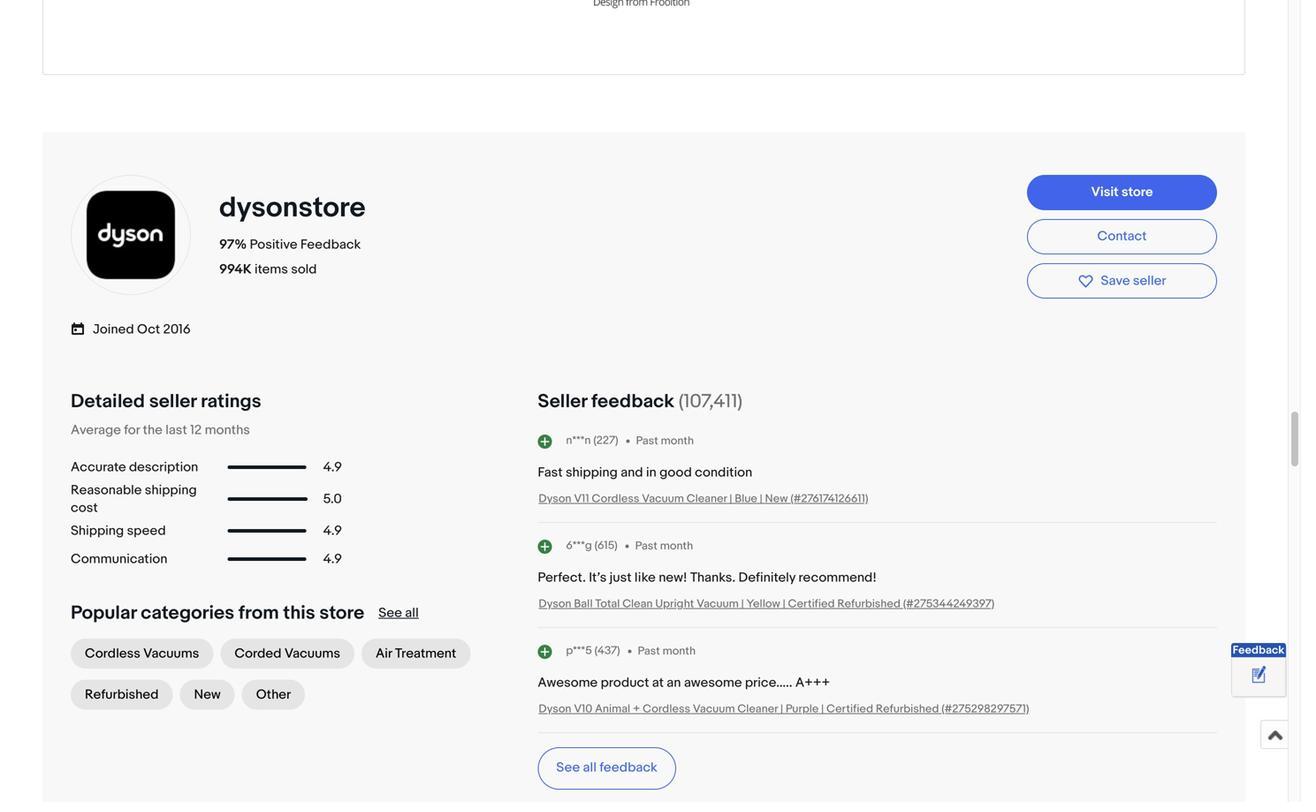 Task type: describe. For each thing, give the bounding box(es) containing it.
past for just
[[635, 540, 658, 553]]

dyson for fast
[[539, 492, 571, 506]]

1 horizontal spatial cleaner
[[738, 703, 778, 717]]

1 vertical spatial certified
[[826, 703, 873, 717]]

purple
[[786, 703, 819, 717]]

seller
[[538, 390, 587, 413]]

| right "blue"
[[760, 492, 763, 506]]

97%
[[219, 237, 247, 253]]

shipping for fast
[[566, 465, 618, 481]]

oct
[[137, 322, 160, 338]]

visit
[[1091, 184, 1119, 200]]

| right purple
[[821, 703, 824, 717]]

condition
[[695, 465, 752, 481]]

cost
[[71, 500, 98, 516]]

see for see all
[[379, 606, 402, 622]]

good
[[660, 465, 692, 481]]

awesome
[[684, 676, 742, 691]]

description
[[129, 460, 198, 476]]

past month for an
[[638, 645, 696, 658]]

new link
[[180, 680, 235, 710]]

(437)
[[595, 644, 620, 658]]

ratings
[[201, 390, 261, 413]]

| left "blue"
[[730, 492, 732, 506]]

contact link
[[1027, 219, 1217, 255]]

seller feedback (107,411)
[[538, 390, 743, 413]]

awesome product at an awesome price…..  a+++
[[538, 676, 830, 691]]

0 vertical spatial new
[[765, 492, 788, 506]]

average
[[71, 423, 121, 439]]

communication
[[71, 552, 167, 568]]

1 vertical spatial feedback
[[1233, 644, 1285, 658]]

fast shipping and in good condition
[[538, 465, 752, 481]]

thanks.
[[690, 570, 736, 586]]

see all feedback link
[[538, 748, 676, 790]]

seller for detailed
[[149, 390, 197, 413]]

vacuums for corded vacuums
[[284, 646, 340, 662]]

1 vertical spatial store
[[319, 602, 364, 625]]

corded vacuums
[[235, 646, 340, 662]]

total
[[595, 598, 620, 611]]

past for and
[[636, 434, 658, 448]]

cordless vacuums
[[85, 646, 199, 662]]

fast
[[538, 465, 563, 481]]

detailed
[[71, 390, 145, 413]]

recommend!
[[799, 570, 877, 586]]

and
[[621, 465, 643, 481]]

shipping speed
[[71, 523, 166, 539]]

categories
[[141, 602, 234, 625]]

contact
[[1098, 228, 1147, 244]]

visit store
[[1091, 184, 1153, 200]]

n***n
[[566, 434, 591, 448]]

feedback inside "see all feedback" link
[[600, 760, 658, 776]]

refurbished link
[[71, 680, 173, 710]]

1 horizontal spatial cordless
[[592, 492, 639, 506]]

ball
[[574, 598, 593, 611]]

corded
[[235, 646, 282, 662]]

popular
[[71, 602, 137, 625]]

all for see all feedback
[[583, 760, 597, 776]]

dyson v11 cordless vacuum cleaner | blue | new (#276174126611)
[[539, 492, 868, 506]]

+
[[633, 703, 640, 717]]

refurbished down recommend!
[[837, 598, 901, 611]]

joined oct 2016
[[93, 322, 191, 338]]

dysonstore
[[219, 191, 366, 225]]

sold
[[291, 262, 317, 278]]

1 horizontal spatial store
[[1122, 184, 1153, 200]]

save seller button
[[1027, 263, 1217, 299]]

average for the last 12 months
[[71, 423, 250, 439]]

positive
[[250, 237, 297, 253]]

0 vertical spatial certified
[[788, 598, 835, 611]]

p***5 (437)
[[566, 644, 620, 658]]

97% positive feedback
[[219, 237, 361, 253]]

994k items sold
[[219, 262, 317, 278]]

n***n (227)
[[566, 434, 618, 448]]

popular categories from this store
[[71, 602, 364, 625]]

perfect. it's just like new! thanks. definitely recommend!
[[538, 570, 877, 586]]

vacuums for cordless vacuums
[[143, 646, 199, 662]]

blue
[[735, 492, 757, 506]]

dysonstore image
[[69, 173, 193, 297]]

awesome
[[538, 676, 598, 691]]

dysonstore link
[[219, 191, 372, 225]]

visit store link
[[1027, 175, 1217, 210]]

p***5
[[566, 644, 592, 658]]

the
[[143, 423, 163, 439]]

air
[[376, 646, 392, 662]]

joined
[[93, 322, 134, 338]]

refurbished down cordless vacuums at the left of page
[[85, 687, 159, 703]]

items
[[255, 262, 288, 278]]

1 vertical spatial new
[[194, 687, 221, 703]]

dyson for perfect.
[[539, 598, 571, 611]]

5.0
[[323, 492, 342, 508]]

12
[[190, 423, 202, 439]]

994k
[[219, 262, 252, 278]]

6***g (615)
[[566, 539, 618, 553]]

dyson ball total clean upright vacuum | yellow | certified refurbished (#275344249397) link
[[539, 598, 995, 611]]

2016
[[163, 322, 191, 338]]



Task type: locate. For each thing, give the bounding box(es) containing it.
last
[[165, 423, 187, 439]]

0 horizontal spatial cleaner
[[687, 492, 727, 506]]

cleaner down price…..
[[738, 703, 778, 717]]

v10
[[574, 703, 593, 717]]

1 horizontal spatial vacuums
[[284, 646, 340, 662]]

dyson v10 animal + cordless vacuum cleaner | purple | certified refurbished (#275298297571)
[[539, 703, 1029, 717]]

| left yellow
[[741, 598, 744, 611]]

vacuums down categories
[[143, 646, 199, 662]]

1 vertical spatial see
[[556, 760, 580, 776]]

shipping inside reasonable shipping cost
[[145, 483, 197, 499]]

v11
[[574, 492, 589, 506]]

(615)
[[595, 539, 618, 553]]

treatment
[[395, 646, 456, 662]]

2 vertical spatial vacuum
[[693, 703, 735, 717]]

4.9 for description
[[323, 460, 342, 476]]

cordless
[[592, 492, 639, 506], [85, 646, 140, 662], [643, 703, 690, 717]]

cordless down an
[[643, 703, 690, 717]]

for
[[124, 423, 140, 439]]

store right this
[[319, 602, 364, 625]]

dyson for awesome
[[539, 703, 571, 717]]

past up like
[[635, 540, 658, 553]]

past up the at
[[638, 645, 660, 658]]

past for at
[[638, 645, 660, 658]]

1 dyson from the top
[[539, 492, 571, 506]]

2 vertical spatial dyson
[[539, 703, 571, 717]]

past month for like
[[635, 540, 693, 553]]

this
[[283, 602, 315, 625]]

all up air treatment link
[[405, 606, 419, 622]]

0 horizontal spatial all
[[405, 606, 419, 622]]

definitely
[[739, 570, 796, 586]]

seller for save
[[1133, 273, 1166, 289]]

0 vertical spatial feedback
[[300, 237, 361, 253]]

0 vertical spatial seller
[[1133, 273, 1166, 289]]

0 vertical spatial 4.9
[[323, 460, 342, 476]]

month up new!
[[660, 540, 693, 553]]

air treatment
[[376, 646, 456, 662]]

certified down a+++
[[826, 703, 873, 717]]

past up fast shipping and in good condition
[[636, 434, 658, 448]]

see down v10
[[556, 760, 580, 776]]

feedback
[[300, 237, 361, 253], [1233, 644, 1285, 658]]

seller right save
[[1133, 273, 1166, 289]]

0 vertical spatial past
[[636, 434, 658, 448]]

1 vertical spatial feedback
[[600, 760, 658, 776]]

store right visit
[[1122, 184, 1153, 200]]

at
[[652, 676, 664, 691]]

1 horizontal spatial feedback
[[1233, 644, 1285, 658]]

shipping for reasonable
[[145, 483, 197, 499]]

3 dyson from the top
[[539, 703, 571, 717]]

(#276174126611)
[[791, 492, 868, 506]]

shipping
[[71, 523, 124, 539]]

dyson v11 cordless vacuum cleaner | blue | new (#276174126611) link
[[539, 492, 868, 506]]

0 vertical spatial all
[[405, 606, 419, 622]]

4.9 for speed
[[323, 523, 342, 539]]

new right "blue"
[[765, 492, 788, 506]]

2 horizontal spatial cordless
[[643, 703, 690, 717]]

see up "air" on the left
[[379, 606, 402, 622]]

1 vertical spatial seller
[[149, 390, 197, 413]]

feedback
[[591, 390, 674, 413], [600, 760, 658, 776]]

1 horizontal spatial seller
[[1133, 273, 1166, 289]]

save seller
[[1101, 273, 1166, 289]]

month for good
[[661, 434, 694, 448]]

2 vertical spatial month
[[663, 645, 696, 658]]

0 vertical spatial cordless
[[592, 492, 639, 506]]

past month
[[636, 434, 694, 448], [635, 540, 693, 553], [638, 645, 696, 658]]

0 vertical spatial store
[[1122, 184, 1153, 200]]

new!
[[659, 570, 687, 586]]

0 horizontal spatial seller
[[149, 390, 197, 413]]

| left purple
[[781, 703, 783, 717]]

seller
[[1133, 273, 1166, 289], [149, 390, 197, 413]]

text__icon wrapper image
[[71, 319, 93, 337]]

1 vertical spatial vacuum
[[697, 598, 739, 611]]

0 vertical spatial see
[[379, 606, 402, 622]]

0 horizontal spatial feedback
[[300, 237, 361, 253]]

1 vertical spatial dyson
[[539, 598, 571, 611]]

yellow
[[746, 598, 780, 611]]

0 horizontal spatial cordless
[[85, 646, 140, 662]]

in
[[646, 465, 657, 481]]

1 vertical spatial all
[[583, 760, 597, 776]]

1 horizontal spatial all
[[583, 760, 597, 776]]

1 4.9 from the top
[[323, 460, 342, 476]]

animal
[[595, 703, 630, 717]]

save
[[1101, 273, 1130, 289]]

accurate description
[[71, 460, 198, 476]]

past month up an
[[638, 645, 696, 658]]

1 vertical spatial month
[[660, 540, 693, 553]]

detailed seller ratings
[[71, 390, 261, 413]]

an
[[667, 676, 681, 691]]

certified down recommend!
[[788, 598, 835, 611]]

past month up new!
[[635, 540, 693, 553]]

2 vertical spatial past
[[638, 645, 660, 658]]

1 horizontal spatial shipping
[[566, 465, 618, 481]]

(107,411)
[[679, 390, 743, 413]]

0 vertical spatial shipping
[[566, 465, 618, 481]]

1 vertical spatial cleaner
[[738, 703, 778, 717]]

2 vertical spatial past month
[[638, 645, 696, 658]]

month up good
[[661, 434, 694, 448]]

2 vertical spatial 4.9
[[323, 552, 342, 568]]

see for see all feedback
[[556, 760, 580, 776]]

seller inside save seller button
[[1133, 273, 1166, 289]]

1 vertical spatial cordless
[[85, 646, 140, 662]]

vacuums inside cordless vacuums link
[[143, 646, 199, 662]]

like
[[635, 570, 656, 586]]

see inside "see all feedback" link
[[556, 760, 580, 776]]

seller up last
[[149, 390, 197, 413]]

months
[[205, 423, 250, 439]]

0 horizontal spatial shipping
[[145, 483, 197, 499]]

vacuum down in
[[642, 492, 684, 506]]

all for see all
[[405, 606, 419, 622]]

2 vacuums from the left
[[284, 646, 340, 662]]

shipping up "v11"
[[566, 465, 618, 481]]

past month up good
[[636, 434, 694, 448]]

2 4.9 from the top
[[323, 523, 342, 539]]

a+++
[[796, 676, 830, 691]]

(227)
[[593, 434, 618, 448]]

0 vertical spatial past month
[[636, 434, 694, 448]]

dyson left "v11"
[[539, 492, 571, 506]]

all down v10
[[583, 760, 597, 776]]

dyson left v10
[[539, 703, 571, 717]]

1 vertical spatial past month
[[635, 540, 693, 553]]

4.9
[[323, 460, 342, 476], [323, 523, 342, 539], [323, 552, 342, 568]]

feedback up the (227)
[[591, 390, 674, 413]]

vacuums inside "corded vacuums" "link"
[[284, 646, 340, 662]]

month for awesome
[[663, 645, 696, 658]]

1 vacuums from the left
[[143, 646, 199, 662]]

(#275298297571)
[[942, 703, 1029, 717]]

1 vertical spatial 4.9
[[323, 523, 342, 539]]

refurbished left (#275298297571)
[[876, 703, 939, 717]]

|
[[730, 492, 732, 506], [760, 492, 763, 506], [741, 598, 744, 611], [783, 598, 786, 611], [781, 703, 783, 717], [821, 703, 824, 717]]

(#275344249397)
[[903, 598, 995, 611]]

2 dyson from the top
[[539, 598, 571, 611]]

vacuum down awesome
[[693, 703, 735, 717]]

just
[[610, 570, 632, 586]]

0 vertical spatial vacuum
[[642, 492, 684, 506]]

vacuum for new!
[[697, 598, 739, 611]]

vacuum for awesome
[[693, 703, 735, 717]]

see all feedback
[[556, 760, 658, 776]]

month up awesome product at an awesome price…..  a+++
[[663, 645, 696, 658]]

cleaner down 'condition'
[[687, 492, 727, 506]]

corded vacuums link
[[220, 639, 354, 669]]

store
[[1122, 184, 1153, 200], [319, 602, 364, 625]]

| right yellow
[[783, 598, 786, 611]]

2 vertical spatial cordless
[[643, 703, 690, 717]]

past month for in
[[636, 434, 694, 448]]

upright
[[655, 598, 694, 611]]

cordless down popular at the left bottom of the page
[[85, 646, 140, 662]]

from
[[239, 602, 279, 625]]

dyson down perfect.
[[539, 598, 571, 611]]

clean
[[622, 598, 653, 611]]

price…..
[[745, 676, 793, 691]]

1 horizontal spatial new
[[765, 492, 788, 506]]

0 vertical spatial cleaner
[[687, 492, 727, 506]]

refurbished
[[837, 598, 901, 611], [85, 687, 159, 703], [876, 703, 939, 717]]

vacuums down this
[[284, 646, 340, 662]]

it's
[[589, 570, 607, 586]]

other link
[[242, 680, 305, 710]]

vacuums
[[143, 646, 199, 662], [284, 646, 340, 662]]

0 horizontal spatial vacuums
[[143, 646, 199, 662]]

month for new!
[[660, 540, 693, 553]]

air treatment link
[[362, 639, 471, 669]]

dyson v10 animal + cordless vacuum cleaner | purple | certified refurbished (#275298297571) link
[[539, 703, 1029, 717]]

0 vertical spatial dyson
[[539, 492, 571, 506]]

reasonable shipping cost
[[71, 483, 197, 516]]

1 vertical spatial past
[[635, 540, 658, 553]]

0 horizontal spatial new
[[194, 687, 221, 703]]

0 horizontal spatial see
[[379, 606, 402, 622]]

6***g
[[566, 539, 592, 553]]

perfect.
[[538, 570, 586, 586]]

cordless down and at the bottom
[[592, 492, 639, 506]]

new left other link
[[194, 687, 221, 703]]

vacuum down thanks.
[[697, 598, 739, 611]]

dyson ball total clean upright vacuum | yellow | certified refurbished (#275344249397)
[[539, 598, 995, 611]]

see all link
[[379, 606, 419, 622]]

1 horizontal spatial see
[[556, 760, 580, 776]]

0 horizontal spatial store
[[319, 602, 364, 625]]

1 vertical spatial shipping
[[145, 483, 197, 499]]

0 vertical spatial month
[[661, 434, 694, 448]]

month
[[661, 434, 694, 448], [660, 540, 693, 553], [663, 645, 696, 658]]

3 4.9 from the top
[[323, 552, 342, 568]]

0 vertical spatial feedback
[[591, 390, 674, 413]]

product
[[601, 676, 649, 691]]

see all
[[379, 606, 419, 622]]

shipping down description
[[145, 483, 197, 499]]

feedback down '+'
[[600, 760, 658, 776]]

accurate
[[71, 460, 126, 476]]



Task type: vqa. For each thing, say whether or not it's contained in the screenshot.
(#275298297571)
yes



